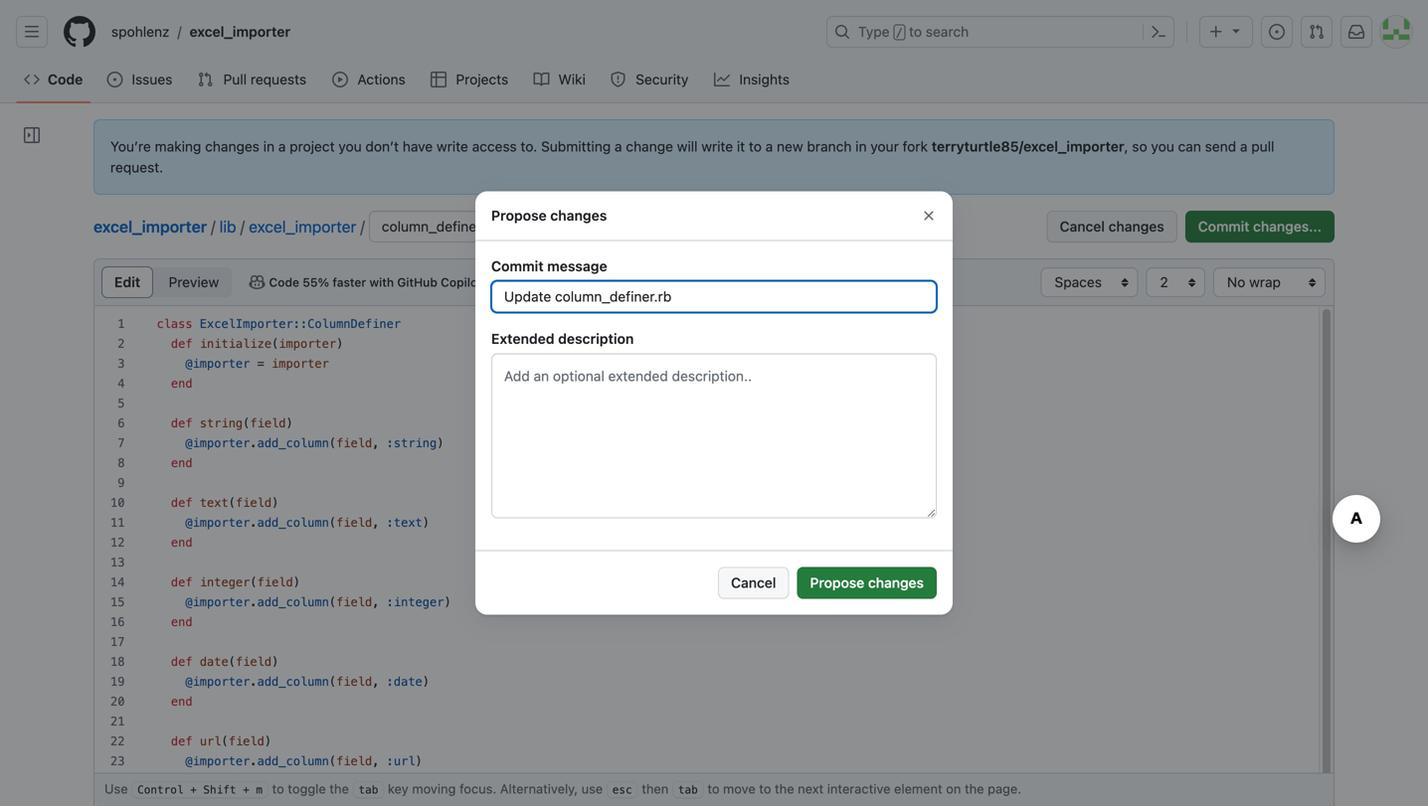 Task type: locate. For each thing, give the bounding box(es) containing it.
end right 20
[[171, 695, 193, 709]]

0 horizontal spatial git pull request image
[[197, 72, 213, 88]]

.
[[250, 437, 257, 451], [250, 516, 257, 530], [250, 596, 257, 610], [250, 676, 257, 689], [250, 755, 257, 769]]

@importer inside "class excelimporter: :columndefiner def initialize ( importer ) @importer = importer end"
[[185, 357, 250, 371]]

1
[[118, 317, 125, 331]]

def left string
[[171, 417, 193, 431]]

11
[[110, 516, 125, 530]]

/ for excel_importer
[[211, 217, 216, 236]]

commit for commit message
[[492, 258, 544, 275]]

3 . from the top
[[250, 596, 257, 610]]

3 def from the top
[[171, 496, 193, 510]]

field left :integer
[[336, 596, 372, 610]]

1 vertical spatial propose
[[810, 575, 865, 591]]

1 horizontal spatial you
[[1152, 138, 1175, 155]]

0 horizontal spatial cancel
[[731, 575, 777, 591]]

1 horizontal spatial the
[[775, 782, 795, 797]]

write left the it
[[702, 138, 733, 155]]

5 add_column from the top
[[257, 755, 329, 769]]

the left next
[[775, 782, 795, 797]]

extended description
[[492, 331, 634, 347]]

3 @importer from the top
[[185, 516, 250, 530]]

you left the don't
[[339, 138, 362, 155]]

2 horizontal spatial the
[[965, 782, 985, 797]]

, left the :date
[[372, 676, 380, 689]]

7
[[118, 437, 125, 451]]

to
[[909, 23, 922, 40], [749, 138, 762, 155], [272, 782, 284, 797], [708, 782, 720, 797], [759, 782, 772, 797]]

pull requests
[[223, 71, 307, 88]]

master link
[[569, 216, 624, 238]]

end inside def text ( field ) @importer . add_column ( field , :text ) end
[[171, 536, 193, 550]]

4 add_column from the top
[[257, 676, 329, 689]]

add_column up def url ( field ) @importer . add_column ( field , :url ) end
[[257, 676, 329, 689]]

0 horizontal spatial the
[[330, 782, 349, 797]]

end right 16
[[171, 616, 193, 630]]

region containing 1 2 3 4 5 6 7 8 9 10 11 12 13 14 15 16 17 18 19 20 21 22 23 24
[[95, 306, 1334, 807]]

write right have
[[437, 138, 468, 155]]

. for date
[[250, 676, 257, 689]]

requests
[[251, 71, 307, 88]]

importer
[[279, 337, 336, 351], [272, 357, 329, 371]]

3
[[118, 357, 125, 371]]

commit
[[1199, 218, 1250, 235], [492, 258, 544, 275]]

@importer inside def string ( field ) @importer . add_column ( field , :string ) end
[[185, 437, 250, 451]]

@importer inside def text ( field ) @importer . add_column ( field , :text ) end
[[185, 516, 250, 530]]

add_column inside def text ( field ) @importer . add_column ( field , :text ) end
[[257, 516, 329, 530]]

4 end from the top
[[171, 616, 193, 630]]

field right date
[[236, 656, 272, 670]]

3 end from the top
[[171, 536, 193, 550]]

. up the integer
[[250, 516, 257, 530]]

insights link
[[706, 65, 799, 95]]

2 @importer from the top
[[185, 437, 250, 451]]

1 @importer from the top
[[185, 357, 250, 371]]

request.
[[110, 159, 163, 176]]

cancel
[[1060, 218, 1105, 235], [731, 575, 777, 591]]

2 you from the left
[[1152, 138, 1175, 155]]

, left the :url at the bottom
[[372, 755, 380, 769]]

0 horizontal spatial write
[[437, 138, 468, 155]]

. inside def text ( field ) @importer . add_column ( field , :text ) end
[[250, 516, 257, 530]]

add_column for integer
[[257, 596, 329, 610]]

def for def string ( field ) @importer . add_column ( field , :string ) end
[[171, 417, 193, 431]]

git pull request image for issue opened icon in the left of the page
[[197, 72, 213, 88]]

, left :integer
[[372, 596, 380, 610]]

. inside def date ( field ) @importer . add_column ( field , :date ) end
[[250, 676, 257, 689]]

git pull request image
[[1309, 24, 1325, 40], [197, 72, 213, 88]]

0 horizontal spatial you
[[339, 138, 362, 155]]

1 horizontal spatial propose
[[810, 575, 865, 591]]

55%
[[303, 276, 329, 290]]

( down "class excelimporter: :columndefiner def initialize ( importer ) @importer = importer end"
[[243, 417, 250, 431]]

with
[[370, 276, 394, 290]]

, inside def integer ( field ) @importer . add_column ( field , :integer ) end
[[372, 596, 380, 610]]

issues link
[[99, 65, 182, 95]]

def inside def string ( field ) @importer . add_column ( field , :string ) end
[[171, 417, 193, 431]]

issue opened image
[[1270, 24, 1285, 40]]

. up def url ( field ) @importer . add_column ( field , :url ) end
[[250, 676, 257, 689]]

def inside def text ( field ) @importer . add_column ( field , :text ) end
[[171, 496, 193, 510]]

, left :text
[[372, 516, 380, 530]]

description
[[558, 331, 634, 347]]

use control + shift + m to toggle the tab key moving focus. alternatively, use esc then tab to move to the next interactive element on the page.
[[104, 782, 1022, 797]]

esc
[[613, 785, 632, 797]]

your
[[871, 138, 899, 155]]

close image
[[921, 208, 937, 224]]

will
[[677, 138, 698, 155]]

) inside "class excelimporter: :columndefiner def initialize ( importer ) @importer = importer end"
[[336, 337, 344, 351]]

0 vertical spatial cancel
[[1060, 218, 1105, 235]]

, left the :string
[[372, 437, 380, 451]]

. down the integer
[[250, 596, 257, 610]]

a left change
[[615, 138, 622, 155]]

. inside def string ( field ) @importer . add_column ( field , :string ) end
[[250, 437, 257, 451]]

1 add_column from the top
[[257, 437, 329, 451]]

(
[[272, 337, 279, 351], [243, 417, 250, 431], [329, 437, 336, 451], [229, 496, 236, 510], [329, 516, 336, 530], [250, 576, 257, 590], [329, 596, 336, 610], [229, 656, 236, 670], [329, 676, 336, 689], [221, 735, 229, 749], [329, 755, 336, 769]]

field left the :string
[[336, 437, 372, 451]]

to left search
[[909, 23, 922, 40]]

fork
[[903, 138, 928, 155]]

1 vertical spatial propose changes
[[810, 575, 924, 591]]

1 vertical spatial cancel
[[731, 575, 777, 591]]

0 horizontal spatial commit
[[492, 258, 544, 275]]

/ inside type / to search
[[896, 26, 903, 40]]

1 vertical spatial code
[[269, 276, 299, 290]]

. for integer
[[250, 596, 257, 610]]

( left the :url at the bottom
[[329, 755, 336, 769]]

excel_importer
[[190, 23, 291, 40], [94, 217, 207, 236], [249, 217, 356, 236]]

@importer down string
[[185, 437, 250, 451]]

changes...
[[1254, 218, 1322, 235]]

@importer for date
[[185, 676, 250, 689]]

2 . from the top
[[250, 516, 257, 530]]

, inside def date ( field ) @importer . add_column ( field , :date ) end
[[372, 676, 380, 689]]

6 @importer from the top
[[185, 755, 250, 769]]

1 + from the left
[[190, 785, 197, 797]]

def left date
[[171, 656, 193, 670]]

/ left the "lib" link
[[211, 217, 216, 236]]

a left new
[[766, 138, 773, 155]]

2 def from the top
[[171, 417, 193, 431]]

, for def integer ( field ) @importer . add_column ( field , :integer ) end
[[372, 596, 380, 610]]

15
[[110, 596, 125, 610]]

. inside def url ( field ) @importer . add_column ( field , :url ) end
[[250, 755, 257, 769]]

add_column up toggle
[[257, 755, 329, 769]]

field
[[250, 417, 286, 431], [336, 437, 372, 451], [236, 496, 272, 510], [336, 516, 372, 530], [257, 576, 293, 590], [336, 596, 372, 610], [236, 656, 272, 670], [336, 676, 372, 689], [229, 735, 264, 749], [336, 755, 372, 769]]

1 horizontal spatial tab
[[678, 785, 698, 797]]

propose changes
[[492, 207, 607, 224], [810, 575, 924, 591]]

1 horizontal spatial code
[[269, 276, 299, 290]]

4 @importer from the top
[[185, 596, 250, 610]]

importer right =
[[272, 357, 329, 371]]

/ right the "lib" link
[[240, 217, 245, 236]]

add_column down def string ( field ) @importer . add_column ( field , :string ) end at the bottom left of page
[[257, 516, 329, 530]]

the right on
[[965, 782, 985, 797]]

m
[[256, 785, 263, 797]]

end inside def date ( field ) @importer . add_column ( field , :date ) end
[[171, 695, 193, 709]]

1 horizontal spatial git pull request image
[[1309, 24, 1325, 40]]

commit message
[[492, 258, 608, 275]]

/ for spohlenz
[[178, 23, 182, 40]]

code for code
[[48, 71, 83, 88]]

the right toggle
[[330, 782, 349, 797]]

in left your
[[856, 138, 867, 155]]

19
[[110, 676, 125, 689]]

code
[[48, 71, 83, 88], [269, 276, 299, 290]]

commit inside button
[[1199, 218, 1250, 235]]

cancel for cancel changes
[[1060, 218, 1105, 235]]

you
[[339, 138, 362, 155], [1152, 138, 1175, 155]]

0 horizontal spatial propose
[[492, 207, 547, 224]]

git pull request image left pull
[[197, 72, 213, 88]]

move
[[723, 782, 756, 797]]

excel_importer up 55%
[[249, 217, 356, 236]]

1 horizontal spatial cancel
[[1060, 218, 1105, 235]]

end right 12
[[171, 536, 193, 550]]

end for def date ( field ) @importer . add_column ( field , :date ) end
[[171, 695, 193, 709]]

/ right spohlenz
[[178, 23, 182, 40]]

4
[[118, 377, 125, 391]]

1 . from the top
[[250, 437, 257, 451]]

1 horizontal spatial write
[[702, 138, 733, 155]]

def inside def date ( field ) @importer . add_column ( field , :date ) end
[[171, 656, 193, 670]]

@importer down the integer
[[185, 596, 250, 610]]

a left the project
[[278, 138, 286, 155]]

3 the from the left
[[965, 782, 985, 797]]

commit inside "propose changes" dialog
[[492, 258, 544, 275]]

branch
[[807, 138, 852, 155]]

add_column up def text ( field ) @importer . add_column ( field , :text ) end
[[257, 437, 329, 451]]

search
[[926, 23, 969, 40]]

end
[[171, 377, 193, 391], [171, 457, 193, 471], [171, 536, 193, 550], [171, 616, 193, 630], [171, 695, 193, 709], [171, 775, 193, 789]]

code image
[[24, 72, 40, 88]]

to right move
[[759, 782, 772, 797]]

2 end from the top
[[171, 457, 193, 471]]

excel_importer link up edit mode element
[[94, 217, 207, 236]]

2 add_column from the top
[[257, 516, 329, 530]]

6 end from the top
[[171, 775, 193, 789]]

def down "class"
[[171, 337, 193, 351]]

@importer down initialize
[[185, 357, 250, 371]]

end for def url ( field ) @importer . add_column ( field , :url ) end
[[171, 775, 193, 789]]

. for text
[[250, 516, 257, 530]]

+ left m at the bottom left of page
[[243, 785, 249, 797]]

1 horizontal spatial propose changes
[[810, 575, 924, 591]]

None text field
[[141, 306, 1319, 807]]

element
[[895, 782, 943, 797]]

field right the integer
[[257, 576, 293, 590]]

importer down :columndefiner
[[279, 337, 336, 351]]

a left pull
[[1241, 138, 1248, 155]]

propose
[[492, 207, 547, 224], [810, 575, 865, 591]]

0 vertical spatial code
[[48, 71, 83, 88]]

propose changes dialog
[[476, 192, 953, 615]]

13
[[110, 556, 125, 570]]

lib link
[[220, 217, 236, 236]]

issues
[[132, 71, 172, 88]]

tab right then
[[678, 785, 698, 797]]

@importer for integer
[[185, 596, 250, 610]]

end inside def url ( field ) @importer . add_column ( field , :url ) end
[[171, 775, 193, 789]]

add_column for date
[[257, 676, 329, 689]]

2 the from the left
[[775, 782, 795, 797]]

( down excelimporter:
[[272, 337, 279, 351]]

end inside def integer ( field ) @importer . add_column ( field , :integer ) end
[[171, 616, 193, 630]]

propose up commit message
[[492, 207, 547, 224]]

10
[[110, 496, 125, 510]]

, inside def text ( field ) @importer . add_column ( field , :text ) end
[[372, 516, 380, 530]]

0 vertical spatial commit
[[1199, 218, 1250, 235]]

to right the it
[[749, 138, 762, 155]]

code right copilot image
[[269, 276, 299, 290]]

4 a from the left
[[1241, 138, 1248, 155]]

/ right type
[[896, 26, 903, 40]]

play image
[[333, 72, 348, 88]]

def date ( field ) @importer . add_column ( field , :date ) end
[[171, 656, 430, 709]]

edit button
[[101, 267, 153, 298]]

0 vertical spatial git pull request image
[[1309, 24, 1325, 40]]

add_column inside def url ( field ) @importer . add_column ( field , :url ) end
[[257, 755, 329, 769]]

0 horizontal spatial code
[[48, 71, 83, 88]]

1 horizontal spatial commit
[[1199, 218, 1250, 235]]

. inside def integer ( field ) @importer . add_column ( field , :integer ) end
[[250, 596, 257, 610]]

faster
[[333, 276, 366, 290]]

1 end from the top
[[171, 377, 193, 391]]

8
[[118, 457, 125, 471]]

def left url
[[171, 735, 193, 749]]

tab left key
[[359, 785, 378, 797]]

. up m at the bottom left of page
[[250, 755, 257, 769]]

Commit message text field
[[492, 282, 936, 312]]

def left the integer
[[171, 576, 193, 590]]

page.
[[988, 782, 1022, 797]]

1 write from the left
[[437, 138, 468, 155]]

projects link
[[423, 65, 518, 95]]

region
[[95, 306, 1334, 807]]

add_column inside def string ( field ) @importer . add_column ( field , :string ) end
[[257, 437, 329, 451]]

propose right "cancel" button
[[810, 575, 865, 591]]

@importer inside def url ( field ) @importer . add_column ( field , :url ) end
[[185, 755, 250, 769]]

add_column for url
[[257, 755, 329, 769]]

commit left the changes... on the right top
[[1199, 218, 1250, 235]]

end left shift
[[171, 775, 193, 789]]

commit left message
[[492, 258, 544, 275]]

end right the 8
[[171, 457, 193, 471]]

, inside def url ( field ) @importer . add_column ( field , :url ) end
[[372, 755, 380, 769]]

5 end from the top
[[171, 695, 193, 709]]

/ inside spohlenz / excel_importer
[[178, 23, 182, 40]]

5 . from the top
[[250, 755, 257, 769]]

end inside def string ( field ) @importer . add_column ( field , :string ) end
[[171, 457, 193, 471]]

triangle down image
[[1229, 22, 1245, 38]]

date
[[200, 656, 229, 670]]

@importer down date
[[185, 676, 250, 689]]

lib
[[220, 217, 236, 236]]

3 add_column from the top
[[257, 596, 329, 610]]

git pull request image right issue opened image
[[1309, 24, 1325, 40]]

def for def integer ( field ) @importer . add_column ( field , :integer ) end
[[171, 576, 193, 590]]

0 horizontal spatial propose changes
[[492, 207, 607, 224]]

@importer down url
[[185, 755, 250, 769]]

. down =
[[250, 437, 257, 451]]

, inside def string ( field ) @importer . add_column ( field , :string ) end
[[372, 437, 380, 451]]

+
[[190, 785, 197, 797], [243, 785, 249, 797]]

excel_importer up pull
[[190, 23, 291, 40]]

4 . from the top
[[250, 676, 257, 689]]

project
[[290, 138, 335, 155]]

( up shift
[[221, 735, 229, 749]]

in left the project
[[263, 138, 275, 155]]

1 a from the left
[[278, 138, 286, 155]]

end inside "class excelimporter: :columndefiner def initialize ( importer ) @importer = importer end"
[[171, 377, 193, 391]]

. for string
[[250, 437, 257, 451]]

1 vertical spatial commit
[[492, 258, 544, 275]]

graph image
[[714, 72, 730, 88]]

you right so
[[1152, 138, 1175, 155]]

to.
[[521, 138, 538, 155]]

+ left shift
[[190, 785, 197, 797]]

spohlenz link
[[103, 16, 178, 48]]

, left so
[[1125, 138, 1129, 155]]

def inside def url ( field ) @importer . add_column ( field , :url ) end
[[171, 735, 193, 749]]

add_column inside def date ( field ) @importer . add_column ( field , :date ) end
[[257, 676, 329, 689]]

excel_importer link up 55%
[[249, 217, 356, 236]]

22
[[110, 735, 125, 749]]

add_column up def date ( field ) @importer . add_column ( field , :date ) end
[[257, 596, 329, 610]]

in left master link
[[554, 218, 565, 235]]

3 a from the left
[[766, 138, 773, 155]]

def inside def integer ( field ) @importer . add_column ( field , :integer ) end
[[171, 576, 193, 590]]

@importer inside def integer ( field ) @importer . add_column ( field , :integer ) end
[[185, 596, 250, 610]]

you're
[[110, 138, 151, 155]]

5 @importer from the top
[[185, 676, 250, 689]]

0 horizontal spatial tab
[[359, 785, 378, 797]]

1 def from the top
[[171, 337, 193, 351]]

def text ( field ) @importer . add_column ( field , :text ) end
[[171, 496, 430, 550]]

def left text
[[171, 496, 193, 510]]

code inside popup button
[[269, 276, 299, 290]]

@importer inside def date ( field ) @importer . add_column ( field , :date ) end
[[185, 676, 250, 689]]

4 def from the top
[[171, 576, 193, 590]]

def
[[171, 337, 193, 351], [171, 417, 193, 431], [171, 496, 193, 510], [171, 576, 193, 590], [171, 656, 193, 670], [171, 735, 193, 749]]

( up the integer
[[229, 496, 236, 510]]

integer
[[200, 576, 250, 590]]

cancel inside button
[[731, 575, 777, 591]]

@importer down text
[[185, 516, 250, 530]]

table image
[[431, 72, 447, 88]]

git pull request image inside pull requests link
[[197, 72, 213, 88]]

control
[[137, 785, 184, 797]]

add_column inside def integer ( field ) @importer . add_column ( field , :integer ) end
[[257, 596, 329, 610]]

5 def from the top
[[171, 656, 193, 670]]

add_column for string
[[257, 437, 329, 451]]

end down "class"
[[171, 377, 193, 391]]

code right code image
[[48, 71, 83, 88]]

focus.
[[460, 782, 497, 797]]

0 horizontal spatial +
[[190, 785, 197, 797]]

6 def from the top
[[171, 735, 193, 749]]

tab
[[359, 785, 378, 797], [678, 785, 698, 797]]

1 vertical spatial git pull request image
[[197, 72, 213, 88]]

2 + from the left
[[243, 785, 249, 797]]

homepage image
[[64, 16, 96, 48]]

( left the :string
[[329, 437, 336, 451]]

to left move
[[708, 782, 720, 797]]

list
[[103, 16, 815, 48]]

excel_importer link up pull
[[182, 16, 299, 48]]

in
[[263, 138, 275, 155], [856, 138, 867, 155], [554, 218, 565, 235]]

git pull request image for issue opened image
[[1309, 24, 1325, 40]]

new
[[777, 138, 804, 155]]

/
[[178, 23, 182, 40], [896, 26, 903, 40], [211, 217, 216, 236], [240, 217, 245, 236], [360, 217, 365, 236]]

next
[[798, 782, 824, 797]]

add_column for text
[[257, 516, 329, 530]]

1 horizontal spatial +
[[243, 785, 249, 797]]

2 tab from the left
[[678, 785, 698, 797]]



Task type: vqa. For each thing, say whether or not it's contained in the screenshot.


Task type: describe. For each thing, give the bounding box(es) containing it.
don't
[[366, 138, 399, 155]]

( left :integer
[[329, 596, 336, 610]]

book image
[[534, 72, 550, 88]]

type / to search
[[859, 23, 969, 40]]

master
[[575, 220, 618, 234]]

( down the integer
[[229, 656, 236, 670]]

it
[[737, 138, 745, 155]]

2 a from the left
[[615, 138, 622, 155]]

string
[[200, 417, 243, 431]]

1 vertical spatial importer
[[272, 357, 329, 371]]

wiki link
[[526, 65, 595, 95]]

command palette image
[[1151, 24, 1167, 40]]

initialize
[[200, 337, 272, 351]]

excel_importer up edit mode element
[[94, 217, 207, 236]]

none text field containing class
[[141, 306, 1319, 807]]

, for def url ( field ) @importer . add_column ( field , :url ) end
[[372, 755, 380, 769]]

, so you can send a pull request.
[[110, 138, 1275, 176]]

security link
[[603, 65, 698, 95]]

use
[[104, 782, 128, 797]]

have
[[403, 138, 433, 155]]

1 horizontal spatial in
[[554, 218, 565, 235]]

wiki
[[559, 71, 586, 88]]

. for url
[[250, 755, 257, 769]]

def for def date ( field ) @importer . add_column ( field , :date ) end
[[171, 656, 193, 670]]

def inside "class excelimporter: :columndefiner def initialize ( importer ) @importer = importer end"
[[171, 337, 193, 351]]

field left the :url at the bottom
[[336, 755, 372, 769]]

6
[[118, 417, 125, 431]]

2 write from the left
[[702, 138, 733, 155]]

edit mode element
[[101, 267, 233, 298]]

a inside , so you can send a pull request.
[[1241, 138, 1248, 155]]

alternatively,
[[500, 782, 578, 797]]

can
[[1179, 138, 1202, 155]]

excel_importer link for code link
[[182, 16, 299, 48]]

( down def text ( field ) @importer . add_column ( field , :text ) end
[[250, 576, 257, 590]]

notifications image
[[1349, 24, 1365, 40]]

url
[[200, 735, 221, 749]]

, for def string ( field ) @importer . add_column ( field , :string ) end
[[372, 437, 380, 451]]

21
[[110, 715, 125, 729]]

propose inside button
[[810, 575, 865, 591]]

:columndefiner
[[300, 317, 401, 331]]

moving
[[412, 782, 456, 797]]

( left :text
[[329, 516, 336, 530]]

/ for type
[[896, 26, 903, 40]]

2
[[118, 337, 125, 351]]

12
[[110, 536, 125, 550]]

code 55% faster with github copilot
[[269, 276, 482, 290]]

def for def text ( field ) @importer . add_column ( field , :text ) end
[[171, 496, 193, 510]]

5
[[118, 397, 125, 411]]

field right string
[[250, 417, 286, 431]]

changes inside button
[[868, 575, 924, 591]]

on
[[946, 782, 962, 797]]

making
[[155, 138, 201, 155]]

/ up code 55% faster with github copilot popup button
[[360, 217, 365, 236]]

field left the :date
[[336, 676, 372, 689]]

end for def string ( field ) @importer . add_column ( field , :string ) end
[[171, 457, 193, 471]]

end for def text ( field ) @importer . add_column ( field , :text ) end
[[171, 536, 193, 550]]

commit changes... button
[[1186, 211, 1335, 243]]

excel_importer / lib / excel_importer
[[94, 217, 356, 236]]

excel_importer link for cancel changes link
[[249, 217, 356, 236]]

code for code 55% faster with github copilot
[[269, 276, 299, 290]]

copilot
[[441, 276, 482, 290]]

projects
[[456, 71, 509, 88]]

def for def url ( field ) @importer . add_column ( field , :url ) end
[[171, 735, 193, 749]]

field right url
[[229, 735, 264, 749]]

excel_importer inside spohlenz / excel_importer
[[190, 23, 291, 40]]

pull
[[223, 71, 247, 88]]

@importer for url
[[185, 755, 250, 769]]

0 vertical spatial propose
[[492, 207, 547, 224]]

shield image
[[611, 72, 626, 88]]

access
[[472, 138, 517, 155]]

24
[[110, 775, 125, 789]]

issue opened image
[[107, 72, 123, 88]]

shift
[[203, 785, 236, 797]]

preview button
[[154, 267, 233, 298]]

list containing spohlenz / excel_importer
[[103, 16, 815, 48]]

1 the from the left
[[330, 782, 349, 797]]

code 55% faster with github copilot button
[[240, 269, 491, 296]]

copilot image
[[249, 275, 265, 291]]

( left the :date
[[329, 676, 336, 689]]

File name text field
[[370, 212, 549, 242]]

github
[[397, 276, 438, 290]]

plus image
[[1209, 24, 1225, 40]]

def url ( field ) @importer . add_column ( field , :url ) end
[[171, 735, 423, 789]]

submitting
[[541, 138, 611, 155]]

=
[[257, 357, 264, 371]]

1 you from the left
[[339, 138, 362, 155]]

cancel changes
[[1060, 218, 1165, 235]]

send
[[1206, 138, 1237, 155]]

cancel for cancel
[[731, 575, 777, 591]]

Add an optional extended description.. text field
[[492, 355, 936, 518]]

code link
[[16, 65, 91, 95]]

commit for commit changes...
[[1199, 218, 1250, 235]]

1 2 3 4 5 6 7 8 9 10 11 12 13 14 15 16 17 18 19 20 21 22 23 24
[[110, 317, 125, 789]]

cancel changes link
[[1047, 211, 1178, 243]]

0 vertical spatial importer
[[279, 337, 336, 351]]

, for def date ( field ) @importer . add_column ( field , :date ) end
[[372, 676, 380, 689]]

def integer ( field ) @importer . add_column ( field , :integer ) end
[[171, 576, 451, 630]]

:date
[[387, 676, 423, 689]]

:url
[[387, 755, 415, 769]]

interactive
[[828, 782, 891, 797]]

preview
[[169, 274, 219, 291]]

@importer for text
[[185, 516, 250, 530]]

0 horizontal spatial in
[[263, 138, 275, 155]]

, for def text ( field ) @importer . add_column ( field , :text ) end
[[372, 516, 380, 530]]

20
[[110, 695, 125, 709]]

propose changes button
[[797, 568, 937, 599]]

text
[[200, 496, 229, 510]]

terryturtle85/excel_importer
[[932, 138, 1125, 155]]

0 vertical spatial propose changes
[[492, 207, 607, 224]]

then
[[642, 782, 669, 797]]

9
[[118, 477, 125, 491]]

to right m at the bottom left of page
[[272, 782, 284, 797]]

security
[[636, 71, 689, 88]]

field right text
[[236, 496, 272, 510]]

spohlenz / excel_importer
[[111, 23, 291, 40]]

toggle
[[288, 782, 326, 797]]

key
[[388, 782, 409, 797]]

excelimporter:
[[200, 317, 300, 331]]

( inside "class excelimporter: :columndefiner def initialize ( importer ) @importer = importer end"
[[272, 337, 279, 351]]

pull requests link
[[190, 65, 317, 95]]

cancel button
[[718, 568, 789, 599]]

:integer
[[387, 596, 444, 610]]

:string
[[387, 437, 437, 451]]

16
[[110, 616, 125, 630]]

you inside , so you can send a pull request.
[[1152, 138, 1175, 155]]

class
[[157, 317, 193, 331]]

you're making changes in a project you don't have write access to. submitting a change will write it to a new branch in your fork terryturtle85/excel_importer
[[110, 138, 1125, 155]]

edit
[[114, 274, 141, 291]]

use
[[582, 782, 603, 797]]

1 tab from the left
[[359, 785, 378, 797]]

end for def integer ( field ) @importer . add_column ( field , :integer ) end
[[171, 616, 193, 630]]

field left :text
[[336, 516, 372, 530]]

class excelimporter: :columndefiner def initialize ( importer ) @importer = importer end
[[157, 317, 401, 391]]

:text
[[387, 516, 423, 530]]

, inside , so you can send a pull request.
[[1125, 138, 1129, 155]]

change
[[626, 138, 674, 155]]

2 horizontal spatial in
[[856, 138, 867, 155]]

@importer for string
[[185, 437, 250, 451]]

propose changes inside button
[[810, 575, 924, 591]]

extended
[[492, 331, 555, 347]]



